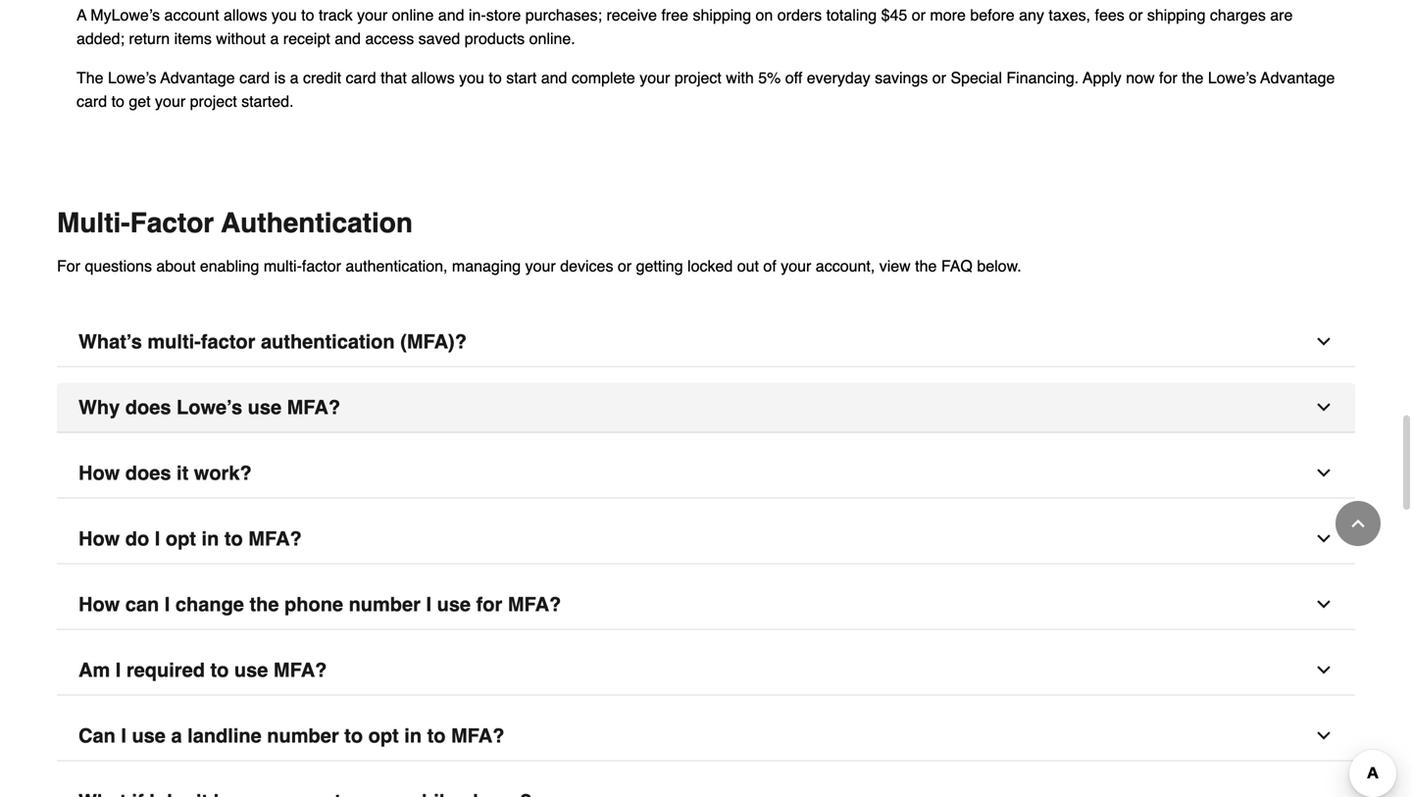 Task type: describe. For each thing, give the bounding box(es) containing it.
your right get on the left of page
[[155, 92, 186, 110]]

the inside button
[[250, 593, 279, 616]]

purchases;
[[525, 6, 602, 24]]

to inside a mylowe's account allows you to track your online and in-store purchases; receive free shipping on orders totaling $45 or more before any taxes, fees or shipping charges are added; return items without a receipt and access saved products online.
[[301, 6, 314, 24]]

2 horizontal spatial card
[[346, 69, 376, 87]]

started.
[[241, 92, 294, 110]]

work?
[[194, 462, 252, 485]]

saved
[[418, 29, 460, 48]]

devices
[[560, 257, 613, 275]]

locked
[[688, 257, 733, 275]]

1 vertical spatial project
[[190, 92, 237, 110]]

more
[[930, 6, 966, 24]]

factor inside "button"
[[201, 331, 255, 353]]

out
[[737, 257, 759, 275]]

receive
[[607, 6, 657, 24]]

mfa? inside the why does lowe's use mfa? button
[[287, 396, 340, 419]]

required
[[126, 659, 205, 682]]

on
[[756, 6, 773, 24]]

questions
[[85, 257, 152, 275]]

mfa? inside how can i change the phone number i use for mfa? button
[[508, 593, 561, 616]]

managing
[[452, 257, 521, 275]]

how for how does it work?
[[78, 462, 120, 485]]

getting
[[636, 257, 683, 275]]

in-
[[469, 6, 486, 24]]

what's
[[78, 331, 142, 353]]

does for how
[[125, 462, 171, 485]]

before
[[970, 6, 1015, 24]]

everyday
[[807, 69, 871, 87]]

a inside a mylowe's account allows you to track your online and in-store purchases; receive free shipping on orders totaling $45 or more before any taxes, fees or shipping charges are added; return items without a receipt and access saved products online.
[[270, 29, 279, 48]]

chevron up image
[[1349, 514, 1368, 534]]

your left devices
[[525, 257, 556, 275]]

am i required to use mfa? button
[[57, 646, 1355, 696]]

free
[[661, 6, 689, 24]]

mfa? inside am i required to use mfa? button
[[274, 659, 327, 682]]

why does lowe's use mfa?
[[78, 396, 340, 419]]

savings
[[875, 69, 928, 87]]

now
[[1126, 69, 1155, 87]]

online.
[[529, 29, 575, 48]]

0 horizontal spatial and
[[335, 29, 361, 48]]

start
[[506, 69, 537, 87]]

1 advantage from the left
[[160, 69, 235, 87]]

account
[[164, 6, 219, 24]]

how can i change the phone number i use for mfa?
[[78, 593, 561, 616]]

the
[[77, 69, 104, 87]]

store
[[486, 6, 521, 24]]

1 vertical spatial the
[[915, 257, 937, 275]]

without
[[216, 29, 266, 48]]

chevron down image for in
[[1314, 529, 1334, 549]]

the inside "the lowe's advantage card is a credit card that allows you to start and complete your project with 5% off everyday savings or special financing. apply now for the lowe's advantage card to get your project started."
[[1182, 69, 1204, 87]]

use inside the why does lowe's use mfa? button
[[248, 396, 282, 419]]

why
[[78, 396, 120, 419]]

is
[[274, 69, 286, 87]]

mylowe's
[[90, 6, 160, 24]]

landline
[[187, 725, 262, 747]]

for
[[57, 257, 80, 275]]

am
[[78, 659, 110, 682]]

how does it work? button
[[57, 449, 1355, 499]]

online
[[392, 6, 434, 24]]

charges
[[1210, 6, 1266, 24]]

return
[[129, 29, 170, 48]]

use inside am i required to use mfa? button
[[234, 659, 268, 682]]

credit
[[303, 69, 341, 87]]

how for how can i change the phone number i use for mfa?
[[78, 593, 120, 616]]

use inside how can i change the phone number i use for mfa? button
[[437, 593, 471, 616]]

totaling
[[826, 6, 877, 24]]

multi-
[[57, 207, 130, 239]]

(mfa)?
[[400, 331, 467, 353]]

off
[[785, 69, 803, 87]]

mfa? inside can i use a landline number to opt in to mfa? button
[[451, 725, 505, 747]]

a
[[77, 6, 87, 24]]

number inside button
[[349, 593, 421, 616]]

apply
[[1083, 69, 1122, 87]]

how do i opt in to mfa? button
[[57, 514, 1355, 564]]

authentication
[[221, 207, 413, 239]]

chevron down image inside am i required to use mfa? button
[[1314, 661, 1334, 680]]

enabling
[[200, 257, 259, 275]]

factor
[[130, 207, 214, 239]]

does for why
[[125, 396, 171, 419]]

1 horizontal spatial in
[[404, 725, 422, 747]]

lowe's inside the why does lowe's use mfa? button
[[177, 396, 242, 419]]

or inside "the lowe's advantage card is a credit card that allows you to start and complete your project with 5% off everyday savings or special financing. apply now for the lowe's advantage card to get your project started."
[[932, 69, 946, 87]]

2 shipping from the left
[[1147, 6, 1206, 24]]

for inside "the lowe's advantage card is a credit card that allows you to start and complete your project with 5% off everyday savings or special financing. apply now for the lowe's advantage card to get your project started."
[[1159, 69, 1178, 87]]

for questions about enabling multi-factor authentication, managing your devices or getting locked out of your account, view the faq below.
[[57, 257, 1022, 275]]

financing.
[[1007, 69, 1079, 87]]

fees
[[1095, 6, 1125, 24]]

0 horizontal spatial lowe's
[[108, 69, 156, 87]]

1 shipping from the left
[[693, 6, 751, 24]]



Task type: locate. For each thing, give the bounding box(es) containing it.
advantage down are at the top
[[1261, 69, 1335, 87]]

1 vertical spatial how
[[78, 528, 120, 550]]

1 vertical spatial you
[[459, 69, 484, 87]]

and down track
[[335, 29, 361, 48]]

2 vertical spatial the
[[250, 593, 279, 616]]

can
[[125, 593, 159, 616]]

project left started.
[[190, 92, 237, 110]]

1 horizontal spatial opt
[[368, 725, 399, 747]]

or left special
[[932, 69, 946, 87]]

0 vertical spatial how
[[78, 462, 120, 485]]

allows up without
[[224, 6, 267, 24]]

are
[[1270, 6, 1293, 24]]

receipt
[[283, 29, 330, 48]]

multi-factor authentication
[[57, 207, 413, 239]]

do
[[125, 528, 149, 550]]

your inside a mylowe's account allows you to track your online and in-store purchases; receive free shipping on orders totaling $45 or more before any taxes, fees or shipping charges are added; return items without a receipt and access saved products online.
[[357, 6, 388, 24]]

your up access
[[357, 6, 388, 24]]

0 horizontal spatial in
[[202, 528, 219, 550]]

allows inside "the lowe's advantage card is a credit card that allows you to start and complete your project with 5% off everyday savings or special financing. apply now for the lowe's advantage card to get your project started."
[[411, 69, 455, 87]]

1 vertical spatial in
[[404, 725, 422, 747]]

multi-
[[264, 257, 302, 275], [147, 331, 201, 353]]

chevron down image for to
[[1314, 726, 1334, 746]]

scroll to top element
[[1336, 501, 1381, 546]]

can i use a landline number to opt in to mfa? button
[[57, 712, 1355, 762]]

1 horizontal spatial project
[[675, 69, 722, 87]]

1 horizontal spatial number
[[349, 593, 421, 616]]

how for how do i opt in to mfa?
[[78, 528, 120, 550]]

2 does from the top
[[125, 462, 171, 485]]

1 vertical spatial number
[[267, 725, 339, 747]]

2 how from the top
[[78, 528, 120, 550]]

of
[[763, 257, 777, 275]]

0 vertical spatial factor
[[302, 257, 341, 275]]

a inside "the lowe's advantage card is a credit card that allows you to start and complete your project with 5% off everyday savings or special financing. apply now for the lowe's advantage card to get your project started."
[[290, 69, 299, 87]]

0 horizontal spatial opt
[[166, 528, 196, 550]]

0 vertical spatial allows
[[224, 6, 267, 24]]

how do i opt in to mfa?
[[78, 528, 302, 550]]

chevron down image inside how does it work? button
[[1314, 463, 1334, 483]]

0 vertical spatial the
[[1182, 69, 1204, 87]]

project left with
[[675, 69, 722, 87]]

a mylowe's account allows you to track your online and in-store purchases; receive free shipping on orders totaling $45 or more before any taxes, fees or shipping charges are added; return items without a receipt and access saved products online.
[[77, 6, 1293, 48]]

that
[[381, 69, 407, 87]]

what's multi-factor authentication (mfa)?
[[78, 331, 467, 353]]

the
[[1182, 69, 1204, 87], [915, 257, 937, 275], [250, 593, 279, 616]]

card left is
[[239, 69, 270, 87]]

i
[[155, 528, 160, 550], [165, 593, 170, 616], [426, 593, 432, 616], [116, 659, 121, 682], [121, 725, 126, 747]]

a left landline
[[171, 725, 182, 747]]

1 how from the top
[[78, 462, 120, 485]]

1 vertical spatial for
[[476, 593, 502, 616]]

am i required to use mfa?
[[78, 659, 327, 682]]

does
[[125, 396, 171, 419], [125, 462, 171, 485]]

3 how from the top
[[78, 593, 120, 616]]

0 horizontal spatial a
[[171, 725, 182, 747]]

2 vertical spatial and
[[541, 69, 567, 87]]

how does it work?
[[78, 462, 252, 485]]

1 does from the top
[[125, 396, 171, 419]]

and
[[438, 6, 464, 24], [335, 29, 361, 48], [541, 69, 567, 87]]

multi- right what's
[[147, 331, 201, 353]]

chevron down image
[[1314, 595, 1334, 614], [1314, 661, 1334, 680], [1314, 726, 1334, 746]]

2 advantage from the left
[[1261, 69, 1335, 87]]

0 vertical spatial you
[[272, 6, 297, 24]]

track
[[319, 6, 353, 24]]

number right landline
[[267, 725, 339, 747]]

2 horizontal spatial the
[[1182, 69, 1204, 87]]

3 chevron down image from the top
[[1314, 463, 1334, 483]]

0 horizontal spatial you
[[272, 6, 297, 24]]

authentication
[[261, 331, 395, 353]]

2 horizontal spatial and
[[541, 69, 567, 87]]

factor up why does lowe's use mfa?
[[201, 331, 255, 353]]

chevron down image inside the why does lowe's use mfa? button
[[1314, 398, 1334, 417]]

the right view
[[915, 257, 937, 275]]

1 horizontal spatial allows
[[411, 69, 455, 87]]

advantage
[[160, 69, 235, 87], [1261, 69, 1335, 87]]

the lowe's advantage card is a credit card that allows you to start and complete your project with 5% off everyday savings or special financing. apply now for the lowe's advantage card to get your project started.
[[77, 69, 1335, 110]]

0 vertical spatial and
[[438, 6, 464, 24]]

2 chevron down image from the top
[[1314, 661, 1334, 680]]

1 horizontal spatial a
[[270, 29, 279, 48]]

0 horizontal spatial factor
[[201, 331, 255, 353]]

5%
[[758, 69, 781, 87]]

0 vertical spatial opt
[[166, 528, 196, 550]]

you
[[272, 6, 297, 24], [459, 69, 484, 87]]

lowe's
[[108, 69, 156, 87], [1208, 69, 1257, 87], [177, 396, 242, 419]]

below.
[[977, 257, 1022, 275]]

faq
[[941, 257, 973, 275]]

0 vertical spatial multi-
[[264, 257, 302, 275]]

0 vertical spatial in
[[202, 528, 219, 550]]

in
[[202, 528, 219, 550], [404, 725, 422, 747]]

3 chevron down image from the top
[[1314, 726, 1334, 746]]

shipping left on
[[693, 6, 751, 24]]

0 vertical spatial does
[[125, 396, 171, 419]]

1 horizontal spatial shipping
[[1147, 6, 1206, 24]]

complete
[[572, 69, 635, 87]]

0 vertical spatial a
[[270, 29, 279, 48]]

how can i change the phone number i use for mfa? button
[[57, 580, 1355, 630]]

and right start
[[541, 69, 567, 87]]

2 horizontal spatial a
[[290, 69, 299, 87]]

chevron down image inside how can i change the phone number i use for mfa? button
[[1314, 595, 1334, 614]]

to inside how do i opt in to mfa? button
[[224, 528, 243, 550]]

how left can
[[78, 593, 120, 616]]

2 chevron down image from the top
[[1314, 398, 1334, 417]]

1 vertical spatial allows
[[411, 69, 455, 87]]

1 vertical spatial does
[[125, 462, 171, 485]]

how inside button
[[78, 593, 120, 616]]

or
[[912, 6, 926, 24], [1129, 6, 1143, 24], [932, 69, 946, 87], [618, 257, 632, 275]]

the right now
[[1182, 69, 1204, 87]]

or right $45
[[912, 6, 926, 24]]

view
[[879, 257, 911, 275]]

allows
[[224, 6, 267, 24], [411, 69, 455, 87]]

1 vertical spatial a
[[290, 69, 299, 87]]

chevron down image for for
[[1314, 595, 1334, 614]]

chevron down image for mfa?
[[1314, 398, 1334, 417]]

a
[[270, 29, 279, 48], [290, 69, 299, 87], [171, 725, 182, 747]]

with
[[726, 69, 754, 87]]

a left receipt
[[270, 29, 279, 48]]

1 horizontal spatial lowe's
[[177, 396, 242, 419]]

card
[[239, 69, 270, 87], [346, 69, 376, 87], [77, 92, 107, 110]]

about
[[156, 257, 196, 275]]

or left getting
[[618, 257, 632, 275]]

0 horizontal spatial project
[[190, 92, 237, 110]]

account,
[[816, 257, 875, 275]]

to inside am i required to use mfa? button
[[210, 659, 229, 682]]

the left phone
[[250, 593, 279, 616]]

1 vertical spatial and
[[335, 29, 361, 48]]

chevron down image inside how do i opt in to mfa? button
[[1314, 529, 1334, 549]]

4 chevron down image from the top
[[1314, 529, 1334, 549]]

multi- right enabling
[[264, 257, 302, 275]]

0 horizontal spatial for
[[476, 593, 502, 616]]

0 horizontal spatial multi-
[[147, 331, 201, 353]]

does left it
[[125, 462, 171, 485]]

a right is
[[290, 69, 299, 87]]

how
[[78, 462, 120, 485], [78, 528, 120, 550], [78, 593, 120, 616]]

1 vertical spatial factor
[[201, 331, 255, 353]]

2 vertical spatial chevron down image
[[1314, 726, 1334, 746]]

number right phone
[[349, 593, 421, 616]]

any
[[1019, 6, 1044, 24]]

and inside "the lowe's advantage card is a credit card that allows you to start and complete your project with 5% off everyday savings or special financing. apply now for the lowe's advantage card to get your project started."
[[541, 69, 567, 87]]

1 horizontal spatial advantage
[[1261, 69, 1335, 87]]

1 horizontal spatial factor
[[302, 257, 341, 275]]

products
[[465, 29, 525, 48]]

you inside "the lowe's advantage card is a credit card that allows you to start and complete your project with 5% off everyday savings or special financing. apply now for the lowe's advantage card to get your project started."
[[459, 69, 484, 87]]

you down products
[[459, 69, 484, 87]]

0 horizontal spatial card
[[77, 92, 107, 110]]

you inside a mylowe's account allows you to track your online and in-store purchases; receive free shipping on orders totaling $45 or more before any taxes, fees or shipping charges are added; return items without a receipt and access saved products online.
[[272, 6, 297, 24]]

can i use a landline number to opt in to mfa?
[[78, 725, 505, 747]]

lowe's down charges
[[1208, 69, 1257, 87]]

0 horizontal spatial number
[[267, 725, 339, 747]]

0 vertical spatial project
[[675, 69, 722, 87]]

how down why
[[78, 462, 120, 485]]

0 vertical spatial number
[[349, 593, 421, 616]]

you up receipt
[[272, 6, 297, 24]]

how left the do
[[78, 528, 120, 550]]

1 horizontal spatial the
[[915, 257, 937, 275]]

lowe's up the work?
[[177, 396, 242, 419]]

1 horizontal spatial card
[[239, 69, 270, 87]]

does right why
[[125, 396, 171, 419]]

allows right that
[[411, 69, 455, 87]]

5 chevron down image from the top
[[1314, 792, 1334, 797]]

your right "complete"
[[640, 69, 670, 87]]

a inside button
[[171, 725, 182, 747]]

1 horizontal spatial for
[[1159, 69, 1178, 87]]

0 vertical spatial chevron down image
[[1314, 595, 1334, 614]]

lowe's up get on the left of page
[[108, 69, 156, 87]]

factor down authentication
[[302, 257, 341, 275]]

2 vertical spatial a
[[171, 725, 182, 747]]

0 horizontal spatial advantage
[[160, 69, 235, 87]]

why does lowe's use mfa? button
[[57, 383, 1355, 433]]

number
[[349, 593, 421, 616], [267, 725, 339, 747]]

1 vertical spatial chevron down image
[[1314, 661, 1334, 680]]

1 vertical spatial multi-
[[147, 331, 201, 353]]

chevron down image for (mfa)?
[[1314, 332, 1334, 352]]

for
[[1159, 69, 1178, 87], [476, 593, 502, 616]]

authentication,
[[346, 257, 448, 275]]

mfa? inside how do i opt in to mfa? button
[[248, 528, 302, 550]]

can
[[78, 725, 116, 747]]

1 chevron down image from the top
[[1314, 332, 1334, 352]]

access
[[365, 29, 414, 48]]

use inside can i use a landline number to opt in to mfa? button
[[132, 725, 166, 747]]

0 horizontal spatial the
[[250, 593, 279, 616]]

0 horizontal spatial shipping
[[693, 6, 751, 24]]

number inside button
[[267, 725, 339, 747]]

card left that
[[346, 69, 376, 87]]

change
[[175, 593, 244, 616]]

factor
[[302, 257, 341, 275], [201, 331, 255, 353]]

card down the
[[77, 92, 107, 110]]

2 vertical spatial how
[[78, 593, 120, 616]]

and left in-
[[438, 6, 464, 24]]

1 horizontal spatial and
[[438, 6, 464, 24]]

items
[[174, 29, 212, 48]]

or right fees
[[1129, 6, 1143, 24]]

taxes,
[[1049, 6, 1091, 24]]

to
[[301, 6, 314, 24], [489, 69, 502, 87], [111, 92, 124, 110], [224, 528, 243, 550], [210, 659, 229, 682], [344, 725, 363, 747], [427, 725, 446, 747]]

chevron down image
[[1314, 332, 1334, 352], [1314, 398, 1334, 417], [1314, 463, 1334, 483], [1314, 529, 1334, 549], [1314, 792, 1334, 797]]

phone
[[284, 593, 343, 616]]

1 horizontal spatial multi-
[[264, 257, 302, 275]]

advantage down items
[[160, 69, 235, 87]]

$45
[[881, 6, 908, 24]]

multi- inside "button"
[[147, 331, 201, 353]]

orders
[[778, 6, 822, 24]]

added;
[[77, 29, 124, 48]]

1 chevron down image from the top
[[1314, 595, 1334, 614]]

your
[[357, 6, 388, 24], [640, 69, 670, 87], [155, 92, 186, 110], [525, 257, 556, 275], [781, 257, 811, 275]]

for inside button
[[476, 593, 502, 616]]

allows inside a mylowe's account allows you to track your online and in-store purchases; receive free shipping on orders totaling $45 or more before any taxes, fees or shipping charges are added; return items without a receipt and access saved products online.
[[224, 6, 267, 24]]

your right of
[[781, 257, 811, 275]]

get
[[129, 92, 151, 110]]

chevron down image inside what's multi-factor authentication (mfa)? "button"
[[1314, 332, 1334, 352]]

2 horizontal spatial lowe's
[[1208, 69, 1257, 87]]

shipping left charges
[[1147, 6, 1206, 24]]

special
[[951, 69, 1002, 87]]

1 horizontal spatial you
[[459, 69, 484, 87]]

1 vertical spatial opt
[[368, 725, 399, 747]]

0 vertical spatial for
[[1159, 69, 1178, 87]]

0 horizontal spatial allows
[[224, 6, 267, 24]]

what's multi-factor authentication (mfa)? button
[[57, 317, 1355, 367]]

chevron down image inside can i use a landline number to opt in to mfa? button
[[1314, 726, 1334, 746]]

it
[[177, 462, 189, 485]]



Task type: vqa. For each thing, say whether or not it's contained in the screenshot.
Varying on the top of the page
no



